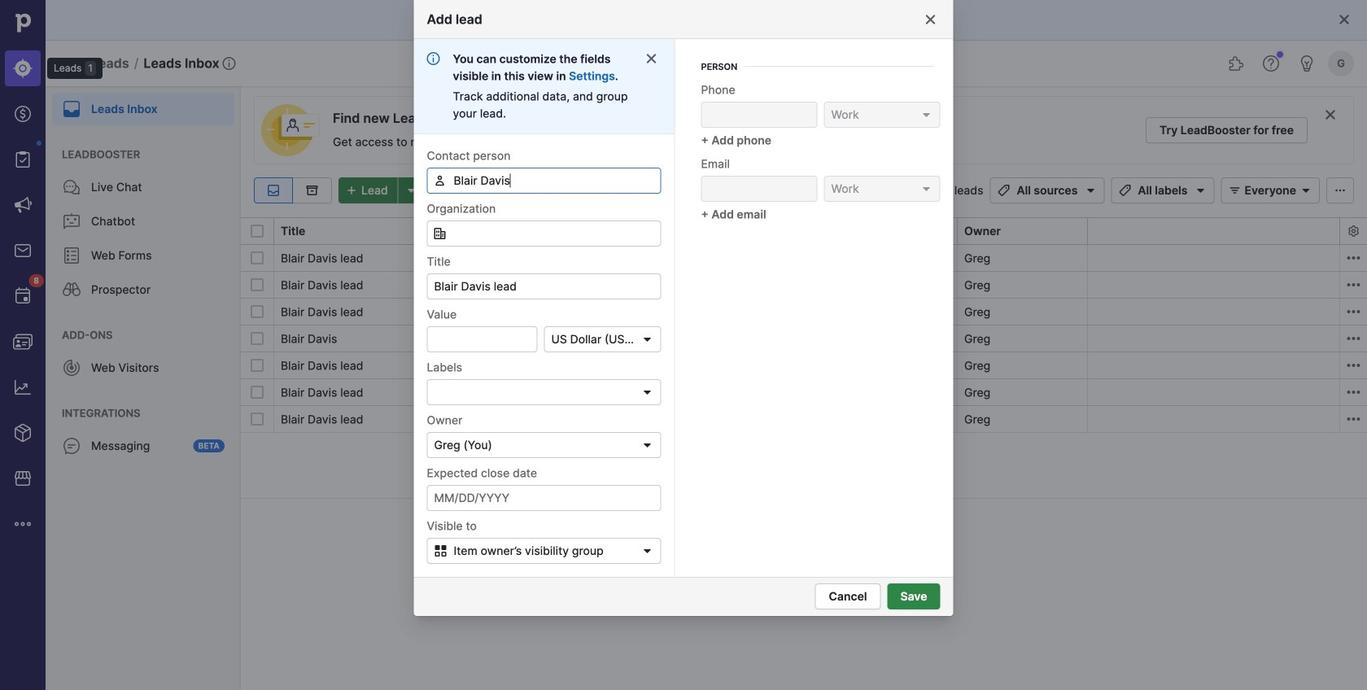 Task type: describe. For each thing, give the bounding box(es) containing it.
6 row from the top
[[241, 378, 1367, 406]]

color warning image
[[444, 306, 457, 319]]

add lead options image
[[402, 184, 421, 197]]

more image
[[13, 514, 33, 534]]

quick help image
[[1262, 54, 1281, 73]]

info image
[[223, 57, 236, 70]]

campaigns image
[[13, 195, 33, 215]]

color warning image for second row
[[444, 279, 457, 292]]

add lead element
[[339, 177, 425, 203]]

color warning image for 3rd row from the bottom of the page
[[444, 359, 457, 372]]

color warning image for 1st row from the bottom of the page
[[444, 413, 457, 426]]

color primary image inside "add lead" element
[[342, 184, 361, 197]]

3 row from the top
[[241, 298, 1367, 326]]

4 row from the top
[[241, 325, 1367, 352]]

archive image
[[302, 184, 322, 197]]

inbox image
[[264, 184, 283, 197]]

color secondary image for sixth row
[[1344, 383, 1364, 402]]

home image
[[11, 11, 35, 35]]

sales assistant image
[[1297, 54, 1317, 73]]

color secondary image for second row
[[1344, 275, 1364, 295]]

5 row from the top
[[241, 352, 1367, 379]]

color undefined image right the campaigns image
[[62, 212, 81, 231]]

color undefined image right sales inbox icon on the top of page
[[62, 246, 81, 265]]



Task type: locate. For each thing, give the bounding box(es) containing it.
grid
[[241, 216, 1367, 690]]

color primary image
[[645, 52, 658, 65], [342, 184, 361, 197], [1191, 184, 1211, 197], [1225, 184, 1245, 197], [1297, 184, 1316, 197], [1331, 184, 1350, 197], [433, 227, 446, 240], [251, 251, 264, 265], [251, 278, 264, 291], [251, 305, 264, 318], [251, 359, 264, 372], [251, 413, 264, 426], [431, 545, 450, 558], [638, 545, 657, 558]]

menu toggle image
[[62, 54, 81, 73]]

insights image
[[13, 378, 33, 397]]

color info image
[[427, 52, 440, 65]]

leads image
[[13, 59, 33, 78]]

1 row from the top
[[241, 245, 1367, 272]]

None field
[[824, 102, 940, 128], [427, 168, 661, 194], [824, 176, 940, 202], [427, 221, 661, 247], [544, 326, 661, 352], [427, 379, 661, 405], [427, 432, 661, 458], [824, 102, 940, 128], [427, 168, 661, 194], [824, 176, 940, 202], [427, 221, 661, 247], [544, 326, 661, 352], [427, 432, 661, 458]]

1 color secondary image from the top
[[1344, 275, 1364, 295]]

None text field
[[427, 168, 661, 194], [427, 326, 538, 352], [427, 168, 661, 194], [427, 326, 538, 352]]

dialog
[[0, 0, 1367, 690]]

contacts image
[[13, 332, 33, 352]]

color primary image
[[1338, 13, 1351, 26], [920, 108, 933, 121], [433, 174, 446, 187], [920, 182, 933, 195], [994, 184, 1014, 197], [1081, 184, 1101, 197], [1115, 184, 1135, 197], [251, 225, 264, 238], [251, 332, 264, 345], [641, 333, 654, 346], [251, 386, 264, 399], [641, 439, 654, 452]]

0 vertical spatial color secondary image
[[1344, 275, 1364, 295]]

MM/DD/YYYY text field
[[427, 485, 661, 511]]

4 color warning image from the top
[[444, 413, 457, 426]]

none field open menu
[[427, 379, 661, 405]]

row
[[241, 245, 1367, 272], [241, 271, 1367, 299], [241, 298, 1367, 326], [241, 325, 1367, 352], [241, 352, 1367, 379], [241, 378, 1367, 406], [241, 405, 1367, 433]]

7 row from the top
[[241, 405, 1367, 433]]

color undefined image right products image
[[62, 436, 81, 456]]

color secondary image
[[1324, 108, 1337, 121], [1347, 225, 1360, 238], [1344, 248, 1364, 268], [1344, 302, 1364, 321], [1344, 329, 1364, 348], [1344, 409, 1364, 429]]

marketplace image
[[13, 469, 33, 488]]

color secondary image
[[1344, 275, 1364, 295], [1344, 356, 1364, 375], [1344, 383, 1364, 402]]

3 color secondary image from the top
[[1344, 383, 1364, 402]]

deals image
[[13, 104, 33, 124]]

color undefined image
[[62, 212, 81, 231], [62, 246, 81, 265], [13, 286, 33, 306], [62, 436, 81, 456]]

color warning image for first row from the top of the page
[[444, 252, 457, 265]]

2 color secondary image from the top
[[1344, 356, 1364, 375]]

products image
[[13, 423, 33, 443]]

2 vertical spatial color secondary image
[[1344, 383, 1364, 402]]

2 color warning image from the top
[[444, 279, 457, 292]]

color undefined image down sales inbox icon on the top of page
[[13, 286, 33, 306]]

menu
[[0, 0, 103, 690], [46, 86, 241, 690]]

color warning image
[[444, 252, 457, 265], [444, 279, 457, 292], [444, 359, 457, 372], [444, 413, 457, 426]]

1 color warning image from the top
[[444, 252, 457, 265]]

Search Pipedrive field
[[537, 47, 830, 80]]

color undefined image
[[62, 99, 81, 119], [13, 150, 33, 169], [62, 177, 81, 197], [62, 280, 81, 300], [62, 358, 81, 378]]

color secondary image for 3rd row from the bottom of the page
[[1344, 356, 1364, 375]]

3 color warning image from the top
[[444, 359, 457, 372]]

menu item
[[0, 46, 46, 91], [46, 86, 241, 125]]

open menu image
[[641, 386, 654, 399]]

None text field
[[701, 102, 818, 128], [701, 176, 818, 202], [427, 221, 661, 247], [427, 273, 661, 300], [701, 102, 818, 128], [701, 176, 818, 202], [427, 221, 661, 247], [427, 273, 661, 300]]

quick add image
[[850, 54, 869, 73]]

1 vertical spatial color secondary image
[[1344, 356, 1364, 375]]

2 row from the top
[[241, 271, 1367, 299]]

close image
[[924, 13, 937, 26]]

sales inbox image
[[13, 241, 33, 260]]



Task type: vqa. For each thing, say whether or not it's contained in the screenshot.
CAMPAIGNS icon
yes



